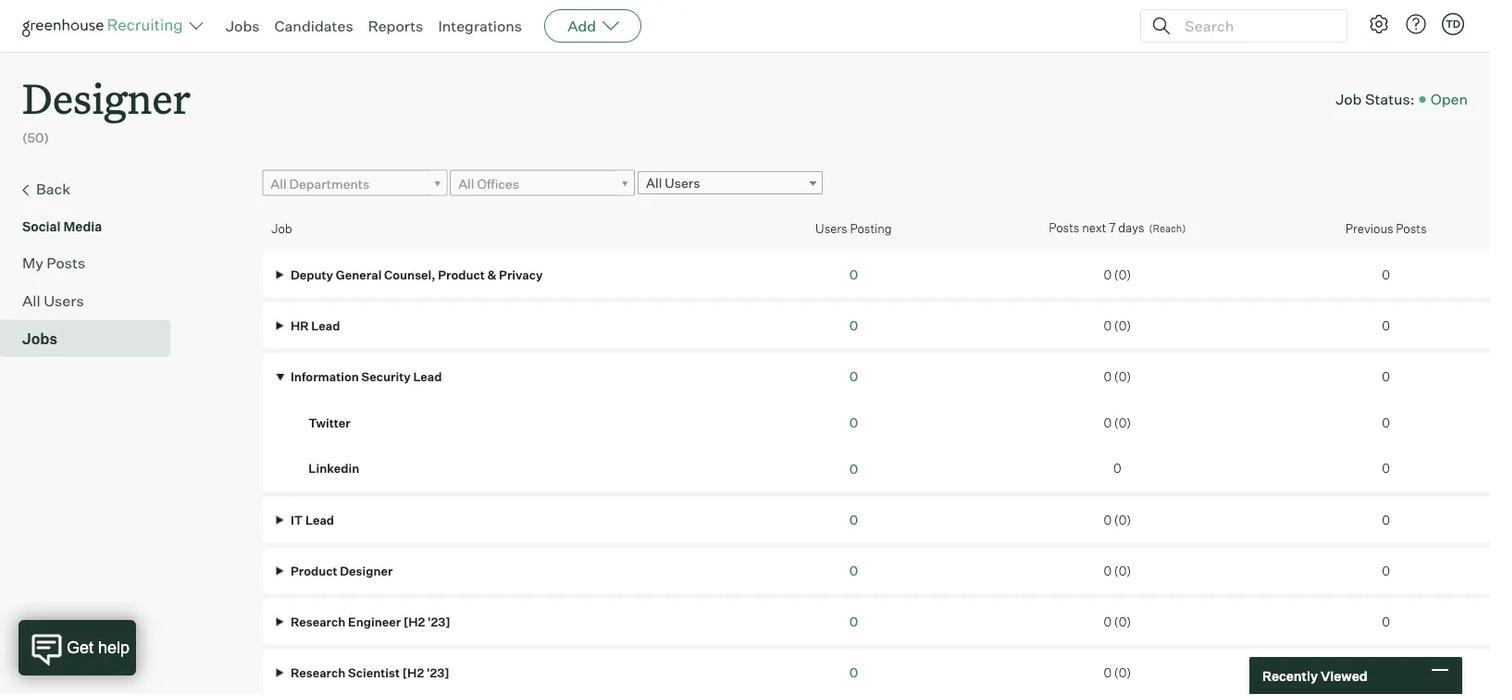 Task type: vqa. For each thing, say whether or not it's contained in the screenshot.
"(Reach)"
yes



Task type: describe. For each thing, give the bounding box(es) containing it.
media
[[63, 218, 102, 234]]

0 (0) for product designer
[[1104, 563, 1131, 578]]

posts for previous posts
[[1396, 221, 1427, 236]]

3 0 (0) from the top
[[1104, 369, 1131, 384]]

all for the bottommost all users link
[[22, 291, 40, 310]]

td button
[[1442, 13, 1464, 35]]

users for all users link to the right
[[665, 175, 700, 191]]

posts next 7 days (reach)
[[1049, 220, 1186, 235]]

0 horizontal spatial jobs
[[22, 329, 57, 348]]

1 vertical spatial all users link
[[22, 289, 163, 312]]

0 link for research scientist [h2 '23]
[[849, 664, 858, 681]]

my posts link
[[22, 251, 163, 274]]

3 0 link from the top
[[849, 368, 858, 384]]

previous posts
[[1346, 221, 1427, 236]]

engineer
[[348, 614, 401, 629]]

(0) for research scientist [h2 '23]
[[1114, 665, 1131, 680]]

all offices link
[[450, 170, 635, 197]]

research scientist [h2 '23]
[[288, 665, 449, 680]]

all for all departments link
[[271, 176, 287, 192]]

add button
[[544, 9, 642, 43]]

job status:
[[1336, 90, 1415, 108]]

previous
[[1346, 221, 1394, 236]]

7
[[1109, 220, 1116, 235]]

linkedin
[[309, 461, 359, 476]]

0 (0) for research scientist [h2 '23]
[[1104, 665, 1131, 680]]

recently
[[1263, 668, 1318, 684]]

twitter
[[309, 415, 351, 430]]

scientist
[[348, 665, 400, 680]]

1 horizontal spatial jobs
[[226, 17, 260, 35]]

all for all users link to the right
[[646, 175, 662, 191]]

0 vertical spatial product
[[438, 267, 485, 282]]

social
[[22, 218, 61, 234]]

0 (0) for hr lead
[[1104, 318, 1131, 333]]

1 vertical spatial product
[[291, 563, 337, 578]]

1 horizontal spatial jobs link
[[226, 17, 260, 35]]

add
[[568, 17, 596, 35]]

security
[[362, 369, 411, 384]]

1 horizontal spatial posts
[[1049, 220, 1080, 235]]

td
[[1446, 18, 1461, 30]]

[h2 for engineer
[[403, 614, 425, 629]]

research for scientist
[[291, 665, 346, 680]]

recently viewed
[[1263, 668, 1368, 684]]

(0) for research engineer [h2 '23]
[[1114, 614, 1131, 629]]

research engineer [h2 '23]
[[288, 614, 450, 629]]

td button
[[1438, 9, 1468, 39]]

(0) for it lead
[[1114, 512, 1131, 527]]

0 link for it lead
[[849, 512, 858, 528]]

(0) for product designer
[[1114, 563, 1131, 578]]

0 link for research engineer [h2 '23]
[[849, 613, 858, 630]]

status:
[[1365, 90, 1415, 108]]

0 vertical spatial designer
[[22, 70, 191, 125]]

greenhouse recruiting image
[[22, 15, 189, 37]]

back
[[36, 179, 71, 198]]

users for the bottommost all users link
[[44, 291, 84, 310]]

3 (0) from the top
[[1114, 369, 1131, 384]]

(50)
[[22, 130, 49, 146]]

counsel,
[[384, 267, 436, 282]]

open
[[1431, 90, 1468, 108]]

designer link
[[22, 52, 191, 129]]

'23] for research engineer [h2 '23]
[[428, 614, 450, 629]]

privacy
[[499, 267, 543, 282]]

1 horizontal spatial 0 0 0
[[1382, 369, 1390, 476]]

1 vertical spatial users
[[816, 221, 848, 236]]

0 (0) for research engineer [h2 '23]
[[1104, 614, 1131, 629]]

0 link for hr lead
[[849, 317, 858, 333]]

back link
[[22, 177, 163, 201]]

job for job
[[271, 221, 292, 236]]



Task type: locate. For each thing, give the bounding box(es) containing it.
jobs link left candidates
[[226, 17, 260, 35]]

integrations link
[[438, 17, 522, 35]]

candidates link
[[274, 17, 353, 35]]

(0)
[[1114, 267, 1131, 282], [1114, 318, 1131, 333], [1114, 369, 1131, 384], [1114, 415, 1131, 430], [1114, 512, 1131, 527], [1114, 563, 1131, 578], [1114, 614, 1131, 629], [1114, 665, 1131, 680]]

0 link for deputy general counsel, product & privacy
[[849, 266, 858, 282]]

product
[[438, 267, 485, 282], [291, 563, 337, 578]]

2 0 (0) from the top
[[1104, 318, 1131, 333]]

all users for all users link to the right
[[646, 175, 700, 191]]

deputy general counsel, product & privacy
[[288, 267, 543, 282]]

1 vertical spatial research
[[291, 665, 346, 680]]

designer up research engineer [h2 '23]
[[340, 563, 393, 578]]

candidates
[[274, 17, 353, 35]]

0 link for product designer
[[849, 562, 858, 579]]

(0) for hr lead
[[1114, 318, 1131, 333]]

[h2
[[403, 614, 425, 629], [402, 665, 424, 680]]

1 horizontal spatial product
[[438, 267, 485, 282]]

2 horizontal spatial users
[[816, 221, 848, 236]]

users posting
[[816, 221, 892, 236]]

product left &
[[438, 267, 485, 282]]

0 0 0
[[849, 368, 858, 477], [1382, 369, 1390, 476]]

all
[[646, 175, 662, 191], [271, 176, 287, 192], [458, 176, 474, 192], [22, 291, 40, 310]]

0 vertical spatial '23]
[[428, 614, 450, 629]]

1 vertical spatial jobs
[[22, 329, 57, 348]]

all users
[[646, 175, 700, 191], [22, 291, 84, 310]]

0 vertical spatial all users
[[646, 175, 700, 191]]

0 horizontal spatial all users
[[22, 291, 84, 310]]

0
[[849, 266, 858, 282], [1104, 267, 1112, 282], [1382, 267, 1390, 282], [849, 317, 858, 333], [1104, 318, 1112, 333], [1382, 318, 1390, 333], [849, 368, 858, 384], [1104, 369, 1112, 384], [1382, 369, 1390, 384], [849, 414, 858, 431], [1104, 415, 1112, 430], [1382, 415, 1390, 430], [849, 461, 858, 477], [1114, 461, 1121, 476], [1382, 461, 1390, 476], [849, 512, 858, 528], [1104, 512, 1112, 527], [1382, 512, 1390, 527], [849, 562, 858, 579], [1104, 563, 1112, 578], [1382, 563, 1390, 578], [849, 613, 858, 630], [1104, 614, 1112, 629], [1382, 614, 1390, 629], [849, 664, 858, 681], [1104, 665, 1112, 680], [1382, 665, 1390, 680]]

research for engineer
[[291, 614, 346, 629]]

days
[[1118, 220, 1145, 235]]

2 vertical spatial users
[[44, 291, 84, 310]]

2 (0) from the top
[[1114, 318, 1131, 333]]

lead right the hr
[[311, 318, 340, 333]]

1 horizontal spatial users
[[665, 175, 700, 191]]

users
[[665, 175, 700, 191], [816, 221, 848, 236], [44, 291, 84, 310]]

1 0 link from the top
[[849, 266, 858, 282]]

[h2 for scientist
[[402, 665, 424, 680]]

research
[[291, 614, 346, 629], [291, 665, 346, 680]]

0 horizontal spatial posts
[[47, 253, 85, 272]]

hr
[[291, 318, 309, 333]]

'23]
[[428, 614, 450, 629], [427, 665, 449, 680]]

1 vertical spatial designer
[[340, 563, 393, 578]]

7 0 (0) from the top
[[1104, 614, 1131, 629]]

posts left next
[[1049, 220, 1080, 235]]

jobs
[[226, 17, 260, 35], [22, 329, 57, 348]]

posts for my posts
[[47, 253, 85, 272]]

offices
[[477, 176, 519, 192]]

hr lead
[[288, 318, 340, 333]]

1 vertical spatial '23]
[[427, 665, 449, 680]]

0 vertical spatial [h2
[[403, 614, 425, 629]]

7 (0) from the top
[[1114, 614, 1131, 629]]

jobs link
[[226, 17, 260, 35], [22, 327, 163, 350]]

Search text field
[[1180, 12, 1330, 39]]

0 vertical spatial lead
[[311, 318, 340, 333]]

jobs down my
[[22, 329, 57, 348]]

posts right my
[[47, 253, 85, 272]]

8 (0) from the top
[[1114, 665, 1131, 680]]

all for all offices link
[[458, 176, 474, 192]]

0 vertical spatial jobs
[[226, 17, 260, 35]]

4 0 link from the top
[[849, 414, 858, 431]]

0 horizontal spatial product
[[291, 563, 337, 578]]

next
[[1082, 220, 1106, 235]]

1 0 (0) from the top
[[1104, 267, 1131, 282]]

0 vertical spatial jobs link
[[226, 17, 260, 35]]

information
[[291, 369, 359, 384]]

reports
[[368, 17, 423, 35]]

0 horizontal spatial jobs link
[[22, 327, 163, 350]]

'23] right 'engineer'
[[428, 614, 450, 629]]

1 research from the top
[[291, 614, 346, 629]]

[h2 right 'engineer'
[[403, 614, 425, 629]]

8 0 (0) from the top
[[1104, 665, 1131, 680]]

1 vertical spatial all users
[[22, 291, 84, 310]]

[h2 right scientist
[[402, 665, 424, 680]]

deputy
[[291, 267, 333, 282]]

1 horizontal spatial all users link
[[638, 171, 823, 195]]

0 (0)
[[1104, 267, 1131, 282], [1104, 318, 1131, 333], [1104, 369, 1131, 384], [1104, 415, 1131, 430], [1104, 512, 1131, 527], [1104, 563, 1131, 578], [1104, 614, 1131, 629], [1104, 665, 1131, 680]]

0 (0) for deputy general counsel, product & privacy
[[1104, 267, 1131, 282]]

all offices
[[458, 176, 519, 192]]

1 vertical spatial job
[[271, 221, 292, 236]]

departments
[[289, 176, 370, 192]]

6 0 link from the top
[[849, 512, 858, 528]]

jobs left candidates
[[226, 17, 260, 35]]

all departments link
[[262, 170, 447, 197]]

1 vertical spatial [h2
[[402, 665, 424, 680]]

research left scientist
[[291, 665, 346, 680]]

it
[[291, 512, 303, 527]]

2 vertical spatial lead
[[305, 512, 334, 527]]

lead right it
[[305, 512, 334, 527]]

lead right security
[[413, 369, 442, 384]]

0 vertical spatial all users link
[[638, 171, 823, 195]]

0 vertical spatial research
[[291, 614, 346, 629]]

5 0 (0) from the top
[[1104, 512, 1131, 527]]

2 0 link from the top
[[849, 317, 858, 333]]

reports link
[[368, 17, 423, 35]]

my posts
[[22, 253, 85, 272]]

posting
[[850, 221, 892, 236]]

4 0 (0) from the top
[[1104, 415, 1131, 430]]

job
[[1336, 90, 1362, 108], [271, 221, 292, 236]]

lead for hr lead
[[311, 318, 340, 333]]

0 vertical spatial users
[[665, 175, 700, 191]]

lead
[[311, 318, 340, 333], [413, 369, 442, 384], [305, 512, 334, 527]]

designer (50)
[[22, 70, 191, 146]]

designer down 'greenhouse recruiting' image
[[22, 70, 191, 125]]

(0) for deputy general counsel, product & privacy
[[1114, 267, 1131, 282]]

1 vertical spatial lead
[[413, 369, 442, 384]]

product down it lead
[[291, 563, 337, 578]]

my
[[22, 253, 43, 272]]

all users link
[[638, 171, 823, 195], [22, 289, 163, 312]]

0 horizontal spatial all users link
[[22, 289, 163, 312]]

1 horizontal spatial designer
[[340, 563, 393, 578]]

general
[[336, 267, 382, 282]]

5 0 link from the top
[[849, 461, 858, 477]]

1 vertical spatial jobs link
[[22, 327, 163, 350]]

viewed
[[1321, 668, 1368, 684]]

0 horizontal spatial 0 0 0
[[849, 368, 858, 477]]

0 horizontal spatial users
[[44, 291, 84, 310]]

2 horizontal spatial posts
[[1396, 221, 1427, 236]]

posts
[[1049, 220, 1080, 235], [1396, 221, 1427, 236], [47, 253, 85, 272]]

configure image
[[1368, 13, 1390, 35]]

5 (0) from the top
[[1114, 512, 1131, 527]]

1 horizontal spatial all users
[[646, 175, 700, 191]]

integrations
[[438, 17, 522, 35]]

6 (0) from the top
[[1114, 563, 1131, 578]]

job left the status: at right
[[1336, 90, 1362, 108]]

'23] for research scientist [h2 '23]
[[427, 665, 449, 680]]

all users for the bottommost all users link
[[22, 291, 84, 310]]

jobs link down my posts link
[[22, 327, 163, 350]]

2 research from the top
[[291, 665, 346, 680]]

product designer
[[288, 563, 393, 578]]

0 link
[[849, 266, 858, 282], [849, 317, 858, 333], [849, 368, 858, 384], [849, 414, 858, 431], [849, 461, 858, 477], [849, 512, 858, 528], [849, 562, 858, 579], [849, 613, 858, 630], [849, 664, 858, 681]]

(reach)
[[1149, 222, 1186, 235]]

7 0 link from the top
[[849, 562, 858, 579]]

information security lead
[[288, 369, 442, 384]]

0 vertical spatial job
[[1336, 90, 1362, 108]]

0 horizontal spatial designer
[[22, 70, 191, 125]]

9 0 link from the top
[[849, 664, 858, 681]]

4 (0) from the top
[[1114, 415, 1131, 430]]

8 0 link from the top
[[849, 613, 858, 630]]

all departments
[[271, 176, 370, 192]]

1 horizontal spatial job
[[1336, 90, 1362, 108]]

0 (0) for it lead
[[1104, 512, 1131, 527]]

designer
[[22, 70, 191, 125], [340, 563, 393, 578]]

'23] right scientist
[[427, 665, 449, 680]]

social media
[[22, 218, 102, 234]]

&
[[487, 267, 496, 282]]

job for job status:
[[1336, 90, 1362, 108]]

research down product designer
[[291, 614, 346, 629]]

job up deputy
[[271, 221, 292, 236]]

0 horizontal spatial job
[[271, 221, 292, 236]]

it lead
[[288, 512, 334, 527]]

lead for it lead
[[305, 512, 334, 527]]

1 (0) from the top
[[1114, 267, 1131, 282]]

6 0 (0) from the top
[[1104, 563, 1131, 578]]

posts right the previous
[[1396, 221, 1427, 236]]



